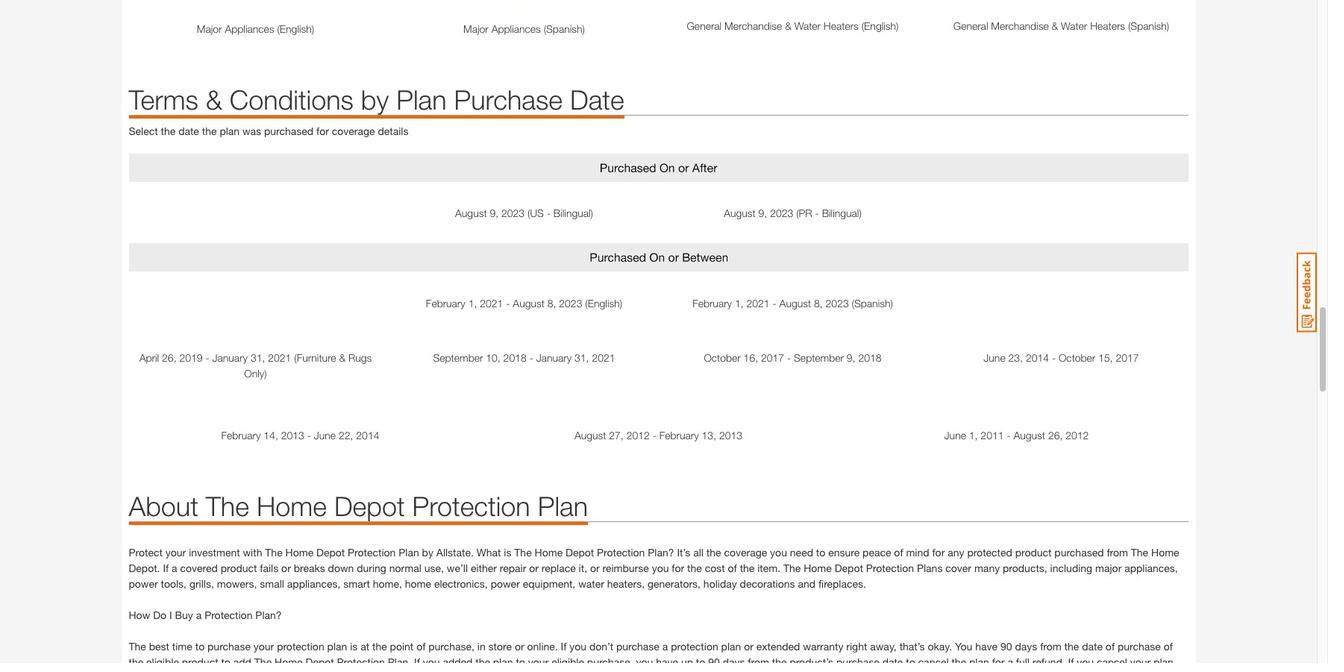 Task type: locate. For each thing, give the bounding box(es) containing it.
plan.
[[388, 656, 411, 663]]

september left 10, in the left of the page
[[433, 351, 483, 364]]

1 major from the left
[[197, 22, 222, 35]]

2013 right 13,
[[719, 429, 743, 442]]

(spanish) inside "link"
[[852, 297, 893, 310]]

26,
[[162, 351, 177, 364], [1048, 429, 1063, 442]]

february inside february 1, 2021 - august 8, 2023 (spanish) "link"
[[693, 297, 732, 310]]

plan up normal
[[399, 546, 419, 559]]

merchandise
[[725, 19, 782, 32], [991, 19, 1049, 32]]

1 vertical spatial date
[[1082, 640, 1103, 653]]

protection
[[412, 490, 530, 522], [348, 546, 396, 559], [597, 546, 645, 559], [866, 562, 914, 575], [205, 609, 253, 622], [337, 656, 385, 663]]

coverage
[[332, 124, 375, 137], [724, 546, 767, 559]]

0 vertical spatial 2014
[[1026, 351, 1049, 364]]

september down february 1, 2021 - august 8, 2023 (spanish) "link" at the right top of the page
[[794, 351, 844, 364]]

august 9, 2023 (us - bilingual)
[[455, 207, 593, 220]]

& right terms
[[206, 83, 222, 115]]

 image
[[129, 243, 1189, 272]]

plan left was
[[220, 124, 240, 137]]

2023 inside february 1, 2021 - august 8, 2023 (english) link
[[559, 297, 582, 310]]

2 31, from the left
[[575, 351, 589, 364]]

1, inside "link"
[[735, 297, 744, 310]]

0 horizontal spatial protection
[[277, 640, 324, 653]]

protection down the mowers,
[[205, 609, 253, 622]]

2023 left (pr
[[770, 207, 794, 220]]

merchandise down general merchandise & water heaters (english) image at the top right of page
[[725, 19, 782, 32]]

plan left at
[[327, 640, 347, 653]]

0 horizontal spatial product
[[182, 656, 218, 663]]

tools,
[[161, 578, 187, 590]]

power
[[129, 578, 158, 590], [491, 578, 520, 590]]

-
[[547, 207, 551, 220], [815, 207, 819, 220], [506, 297, 510, 310], [773, 297, 777, 310], [206, 351, 209, 364], [530, 351, 533, 364], [787, 351, 791, 364], [1052, 351, 1056, 364], [307, 429, 311, 442], [653, 429, 657, 442], [1007, 429, 1011, 442]]

a
[[172, 562, 177, 575], [196, 609, 202, 622], [663, 640, 668, 653], [1008, 656, 1013, 663]]

2 merchandise from the left
[[991, 19, 1049, 32]]

1 horizontal spatial june
[[945, 429, 966, 442]]

0 horizontal spatial power
[[129, 578, 158, 590]]

1 horizontal spatial coverage
[[724, 546, 767, 559]]

2019
[[179, 351, 203, 364]]

you
[[770, 546, 787, 559], [652, 562, 669, 575], [570, 640, 587, 653], [423, 656, 440, 663], [636, 656, 653, 663], [1077, 656, 1094, 663]]

- right (pr
[[815, 207, 819, 220]]

if
[[163, 562, 169, 575], [561, 640, 567, 653], [414, 656, 420, 663], [1068, 656, 1074, 663]]

1 merchandise from the left
[[725, 19, 782, 32]]

1 31, from the left
[[251, 351, 265, 364]]

1, for february 1, 2021 - august 8, 2023 (spanish)
[[735, 297, 744, 310]]

product down time
[[182, 656, 218, 663]]

for
[[316, 124, 329, 137], [932, 546, 945, 559], [672, 562, 685, 575], [992, 656, 1005, 663]]

purchase on or after image
[[129, 153, 1189, 182]]

bilingual) inside 'link'
[[822, 207, 862, 220]]

1 horizontal spatial major
[[464, 22, 489, 35]]

general merchandise & water heaters (spanish) image
[[935, 0, 1189, 10]]

31, for 2018
[[575, 351, 589, 364]]

0 horizontal spatial october
[[704, 351, 741, 364]]

2 2018 from the left
[[859, 351, 882, 364]]

2023 inside february 1, 2021 - august 8, 2023 (spanish) "link"
[[826, 297, 849, 310]]

plan? inside protect your investment with the home depot protection plan by allstate. what is the home depot protection plan? it's all the coverage you need to ensure peace of mind for any protected product purchased from the home depot. if a covered product fails or breaks down during normal use, we'll either repair or replace it, or reimburse you for the cost of the item. the home depot protection plans cover many products, including major appliances, power tools, grills, mowers, small appliances, smart home, home electronics, power equipment, water heaters, generators, holiday decorations and fireplaces.
[[648, 546, 674, 559]]

protection up reimburse
[[597, 546, 645, 559]]

0 vertical spatial coverage
[[332, 124, 375, 137]]

- for august 27, 2012 - february 13, 2013
[[653, 429, 657, 442]]

1 water from the left
[[795, 19, 821, 32]]

2014 right 23,
[[1026, 351, 1049, 364]]

appliances,
[[1125, 562, 1178, 575], [287, 578, 341, 590]]

2 bilingual) from the left
[[822, 207, 862, 220]]

1 horizontal spatial 2013
[[719, 429, 743, 442]]

- for october 16, 2017 - september 9, 2018
[[787, 351, 791, 364]]

purchased up including
[[1055, 546, 1104, 559]]

- right 2011
[[1007, 429, 1011, 442]]

1 january from the left
[[212, 351, 248, 364]]

heaters down general merchandise & water heaters (spanish) image
[[1090, 19, 1126, 32]]

0 vertical spatial 26,
[[162, 351, 177, 364]]

mowers,
[[217, 578, 257, 590]]

october
[[704, 351, 741, 364], [1059, 351, 1096, 364]]

product up products,
[[1016, 546, 1052, 559]]

january up only)
[[212, 351, 248, 364]]

1 horizontal spatial september
[[794, 351, 844, 364]]

1 horizontal spatial general
[[954, 19, 988, 32]]

terms
[[129, 83, 198, 115]]

90 right the you
[[1001, 640, 1012, 653]]

9, inside august 9, 2023 (us - bilingual) link
[[490, 207, 499, 220]]

1 2017 from the left
[[761, 351, 784, 364]]

1 vertical spatial purchased
[[1055, 546, 1104, 559]]

1 horizontal spatial eligible
[[552, 656, 584, 663]]

january inside the april 26, 2019 - january 31, 2021 (furniture & rugs only)
[[212, 351, 248, 364]]

0 horizontal spatial is
[[350, 640, 358, 653]]

the up refund. on the right
[[1065, 640, 1079, 653]]

days up full
[[1015, 640, 1038, 653]]

0 horizontal spatial september
[[433, 351, 483, 364]]

1 horizontal spatial protection
[[671, 640, 718, 653]]

major for major appliances (spanish)
[[464, 22, 489, 35]]

1 horizontal spatial bilingual)
[[822, 207, 862, 220]]

have right the you
[[976, 640, 998, 653]]

1 horizontal spatial 2012
[[1066, 429, 1089, 442]]

is up repair
[[504, 546, 512, 559]]

& down general merchandise & water heaters (english) image at the top right of page
[[785, 19, 792, 32]]

1 horizontal spatial appliances
[[492, 22, 541, 35]]

about the home depot protection plan
[[129, 490, 588, 522]]

2 vertical spatial product
[[182, 656, 218, 663]]

- for april 26, 2019 - january 31, 2021 (furniture & rugs only)
[[206, 351, 209, 364]]

0 horizontal spatial 2013
[[281, 429, 304, 442]]

how
[[129, 609, 150, 622]]

0 horizontal spatial 9,
[[490, 207, 499, 220]]

february for february 1, 2021 - august 8, 2023 (english)
[[426, 297, 466, 310]]

2 horizontal spatial product
[[1016, 546, 1052, 559]]

that's
[[900, 640, 925, 653]]

date
[[178, 124, 199, 137], [1082, 640, 1103, 653], [883, 656, 903, 663]]

0 horizontal spatial merchandise
[[725, 19, 782, 32]]

august left (us
[[455, 207, 487, 220]]

1 horizontal spatial by
[[422, 546, 434, 559]]

1 vertical spatial appliances,
[[287, 578, 341, 590]]

coverage inside protect your investment with the home depot protection plan by allstate. what is the home depot protection plan? it's all the coverage you need to ensure peace of mind for any protected product purchased from the home depot. if a covered product fails or breaks down during normal use, we'll either repair or replace it, or reimburse you for the cost of the item. the home depot protection plans cover many products, including major appliances, power tools, grills, mowers, small appliances, smart home, home electronics, power equipment, water heaters, generators, holiday decorations and fireplaces.
[[724, 546, 767, 559]]

is inside the best time to purchase your protection plan is at the point of purchase, in store or online. if you don't purchase a protection plan or extended warranty right away, that's okay. you have 90 days from the date of purchase of the eligible product to add the home depot protection plan. if you added the plan to your eligible purchase, you have up to 90 days from the product's purchase date to cancel the plan for a full refund. if you cancel your pla
[[350, 640, 358, 653]]

purchase, up the added
[[429, 640, 475, 653]]

26, right 2011
[[1048, 429, 1063, 442]]

26, right april
[[162, 351, 177, 364]]

0 vertical spatial plan?
[[648, 546, 674, 559]]

- for june 23, 2014 - october 15, 2017
[[1052, 351, 1056, 364]]

2017 right '15,'
[[1116, 351, 1139, 364]]

the down extended
[[772, 656, 787, 663]]

0 horizontal spatial appliances
[[225, 22, 274, 35]]

0 horizontal spatial plan?
[[255, 609, 282, 622]]

you left the added
[[423, 656, 440, 663]]

2 horizontal spatial june
[[984, 351, 1006, 364]]

1 horizontal spatial 8,
[[814, 297, 823, 310]]

0 horizontal spatial appliances,
[[287, 578, 341, 590]]

1 horizontal spatial is
[[504, 546, 512, 559]]

2 horizontal spatial 9,
[[847, 351, 856, 364]]

1 horizontal spatial appliances,
[[1125, 562, 1178, 575]]

protection down peace
[[866, 562, 914, 575]]

or right fails on the bottom of the page
[[281, 562, 291, 575]]

protection
[[277, 640, 324, 653], [671, 640, 718, 653]]

protection inside the best time to purchase your protection plan is at the point of purchase, in store or online. if you don't purchase a protection plan or extended warranty right away, that's okay. you have 90 days from the date of purchase of the eligible product to add the home depot protection plan. if you added the plan to your eligible purchase, you have up to 90 days from the product's purchase date to cancel the plan for a full refund. if you cancel your pla
[[337, 656, 385, 663]]

from up refund. on the right
[[1041, 640, 1062, 653]]

2 appliances from the left
[[492, 22, 541, 35]]

you
[[955, 640, 973, 653]]

water
[[795, 19, 821, 32], [1061, 19, 1088, 32]]

plan up the details
[[396, 83, 447, 115]]

1 appliances from the left
[[225, 22, 274, 35]]

0 vertical spatial from
[[1107, 546, 1128, 559]]

protected
[[968, 546, 1013, 559]]

15,
[[1099, 351, 1113, 364]]

eligible down best
[[146, 656, 179, 663]]

8, inside "link"
[[814, 297, 823, 310]]

water for (english)
[[795, 19, 821, 32]]

2 2013 from the left
[[719, 429, 743, 442]]

2014 inside february 14, 2013 - june 22, 2014 link
[[356, 429, 379, 442]]

- inside "link"
[[773, 297, 777, 310]]

2014 right 22,
[[356, 429, 379, 442]]

1 vertical spatial product
[[221, 562, 257, 575]]

0 horizontal spatial 1,
[[468, 297, 477, 310]]

purchased
[[264, 124, 314, 137], [1055, 546, 1104, 559]]

holiday
[[704, 578, 737, 590]]

the right select
[[161, 124, 176, 137]]

1 horizontal spatial october
[[1059, 351, 1096, 364]]

plan inside protect your investment with the home depot protection plan by allstate. what is the home depot protection plan? it's all the coverage you need to ensure peace of mind for any protected product purchased from the home depot. if a covered product fails or breaks down during normal use, we'll either repair or replace it, or reimburse you for the cost of the item. the home depot protection plans cover many products, including major appliances, power tools, grills, mowers, small appliances, smart home, home electronics, power equipment, water heaters, generators, holiday decorations and fireplaces.
[[399, 546, 419, 559]]

conditions
[[230, 83, 354, 115]]

2 2017 from the left
[[1116, 351, 1139, 364]]

0 vertical spatial 90
[[1001, 640, 1012, 653]]

1 horizontal spatial 90
[[1001, 640, 1012, 653]]

or
[[281, 562, 291, 575], [529, 562, 539, 575], [590, 562, 600, 575], [515, 640, 524, 653], [744, 640, 754, 653]]

1 vertical spatial days
[[723, 656, 745, 663]]

plan
[[220, 124, 240, 137], [327, 640, 347, 653], [721, 640, 741, 653], [493, 656, 513, 663], [970, 656, 989, 663]]

0 horizontal spatial 31,
[[251, 351, 265, 364]]

general merchandise & water heaters (english) link
[[666, 18, 920, 34]]

of
[[894, 546, 903, 559], [728, 562, 737, 575], [417, 640, 426, 653], [1106, 640, 1115, 653], [1164, 640, 1173, 653]]

1 2018 from the left
[[503, 351, 527, 364]]

from down extended
[[748, 656, 769, 663]]

0 horizontal spatial eligible
[[146, 656, 179, 663]]

to inside protect your investment with the home depot protection plan by allstate. what is the home depot protection plan? it's all the coverage you need to ensure peace of mind for any protected product purchased from the home depot. if a covered product fails or breaks down during normal use, we'll either repair or replace it, or reimburse you for the cost of the item. the home depot protection plans cover many products, including major appliances, power tools, grills, mowers, small appliances, smart home, home electronics, power equipment, water heaters, generators, holiday decorations and fireplaces.
[[816, 546, 826, 559]]

2012
[[627, 429, 650, 442], [1066, 429, 1089, 442]]

product up the mowers,
[[221, 562, 257, 575]]

october left '15,'
[[1059, 351, 1096, 364]]

1 horizontal spatial purchase,
[[587, 656, 633, 663]]

merchandise for general merchandise & water heaters (spanish)
[[991, 19, 1049, 32]]

for inside the best time to purchase your protection plan is at the point of purchase, in store or online. if you don't purchase a protection plan or extended warranty right away, that's okay. you have 90 days from the date of purchase of the eligible product to add the home depot protection plan. if you added the plan to your eligible purchase, you have up to 90 days from the product's purchase date to cancel the plan for a full refund. if you cancel your pla
[[992, 656, 1005, 663]]

it,
[[579, 562, 587, 575]]

1 vertical spatial plan?
[[255, 609, 282, 622]]

1 horizontal spatial water
[[1061, 19, 1088, 32]]

coverage up item.
[[724, 546, 767, 559]]

0 horizontal spatial bilingual)
[[554, 207, 593, 220]]

a right buy
[[196, 609, 202, 622]]

- right 16,
[[787, 351, 791, 364]]

water
[[578, 578, 604, 590]]

- right 2019
[[206, 351, 209, 364]]

general
[[687, 19, 722, 32], [954, 19, 988, 32]]

0 vertical spatial have
[[976, 640, 998, 653]]

2023 left (us
[[502, 207, 525, 220]]

0 horizontal spatial general
[[687, 19, 722, 32]]

1 horizontal spatial days
[[1015, 640, 1038, 653]]

by up the details
[[361, 83, 389, 115]]

purchase, down don't
[[587, 656, 633, 663]]

mind
[[906, 546, 930, 559]]

2 water from the left
[[1061, 19, 1088, 32]]

- for february 1, 2021 - august 8, 2023 (english)
[[506, 297, 510, 310]]

terms & conditions by plan purchase date
[[129, 83, 624, 115]]

either
[[471, 562, 497, 575]]

water down general merchandise & water heaters (spanish) image
[[1061, 19, 1088, 32]]

0 horizontal spatial water
[[795, 19, 821, 32]]

90 right up at the bottom right of page
[[708, 656, 720, 663]]

eligible
[[146, 656, 179, 663], [552, 656, 584, 663]]

february 14, 2013 - june 22, 2014
[[221, 429, 379, 442]]

1 vertical spatial is
[[350, 640, 358, 653]]

during
[[357, 562, 387, 575]]

- right 10, in the left of the page
[[530, 351, 533, 364]]

the
[[206, 490, 249, 522], [265, 546, 283, 559], [514, 546, 532, 559], [1131, 546, 1149, 559], [784, 562, 801, 575], [129, 640, 146, 653], [254, 656, 272, 663]]

bilingual) right (us
[[554, 207, 593, 220]]

0 horizontal spatial (spanish)
[[544, 22, 585, 35]]

protection up allstate.
[[412, 490, 530, 522]]

1 2013 from the left
[[281, 429, 304, 442]]

all
[[693, 546, 704, 559]]

you right refund. on the right
[[1077, 656, 1094, 663]]

0 horizontal spatial 2017
[[761, 351, 784, 364]]

- inside 'link'
[[815, 207, 819, 220]]

1 vertical spatial coverage
[[724, 546, 767, 559]]

we'll
[[447, 562, 468, 575]]

2 major from the left
[[464, 22, 489, 35]]

9, for (pr
[[759, 207, 767, 220]]

days right up at the bottom right of page
[[723, 656, 745, 663]]

have
[[976, 640, 998, 653], [656, 656, 678, 663]]

february inside february 1, 2021 - august 8, 2023 (english) link
[[426, 297, 466, 310]]

june 23, 2014 - october 15, 2017 link
[[935, 350, 1189, 365]]

& down general merchandise & water heaters (spanish) image
[[1052, 19, 1058, 32]]

8, up september 10, 2018 - january 31, 2021 link
[[548, 297, 556, 310]]

0 horizontal spatial 2012
[[627, 429, 650, 442]]

june left 22,
[[314, 429, 336, 442]]

plan up replace
[[538, 490, 588, 522]]

february inside february 14, 2013 - june 22, 2014 link
[[221, 429, 261, 442]]

home inside the best time to purchase your protection plan is at the point of purchase, in store or online. if you don't purchase a protection plan or extended warranty right away, that's okay. you have 90 days from the date of purchase of the eligible product to add the home depot protection plan. if you added the plan to your eligible purchase, you have up to 90 days from the product's purchase date to cancel the plan for a full refund. if you cancel your pla
[[275, 656, 303, 663]]

allstate.
[[436, 546, 474, 559]]

water down general merchandise & water heaters (english) image at the top right of page
[[795, 19, 821, 32]]

1 horizontal spatial 1,
[[735, 297, 744, 310]]

october left 16,
[[704, 351, 741, 364]]

2 horizontal spatial from
[[1107, 546, 1128, 559]]

normal
[[389, 562, 422, 575]]

the
[[161, 124, 176, 137], [202, 124, 217, 137], [707, 546, 721, 559], [687, 562, 702, 575], [740, 562, 755, 575], [372, 640, 387, 653], [1065, 640, 1079, 653], [129, 656, 143, 663], [476, 656, 490, 663], [772, 656, 787, 663], [952, 656, 967, 663]]

9, inside august 9, 2023 (pr - bilingual) 'link'
[[759, 207, 767, 220]]

if right refund. on the right
[[1068, 656, 1074, 663]]

1 horizontal spatial have
[[976, 640, 998, 653]]

by up use,
[[422, 546, 434, 559]]

1 vertical spatial have
[[656, 656, 678, 663]]

from
[[1107, 546, 1128, 559], [1041, 640, 1062, 653], [748, 656, 769, 663]]

plan
[[396, 83, 447, 115], [538, 490, 588, 522], [399, 546, 419, 559]]

0 horizontal spatial have
[[656, 656, 678, 663]]

2017 right 16,
[[761, 351, 784, 364]]

0 horizontal spatial cancel
[[918, 656, 949, 663]]

1 horizontal spatial plan?
[[648, 546, 674, 559]]

0 vertical spatial purchase,
[[429, 640, 475, 653]]

warranty
[[803, 640, 844, 653]]

- for june 1, 2011 - august 26, 2012
[[1007, 429, 1011, 442]]

0 horizontal spatial from
[[748, 656, 769, 663]]

cancel right refund. on the right
[[1097, 656, 1128, 663]]

0 vertical spatial is
[[504, 546, 512, 559]]

0 horizontal spatial by
[[361, 83, 389, 115]]

august up october 16, 2017 - september 9, 2018 link
[[780, 297, 811, 310]]

2 8, from the left
[[814, 297, 823, 310]]

& inside the april 26, 2019 - january 31, 2021 (furniture & rugs only)
[[339, 351, 346, 364]]

1 8, from the left
[[548, 297, 556, 310]]

31,
[[251, 351, 265, 364], [575, 351, 589, 364]]

eligible down online. at the bottom left
[[552, 656, 584, 663]]

power down 'depot.'
[[129, 578, 158, 590]]

appliances
[[225, 22, 274, 35], [492, 22, 541, 35]]

0 vertical spatial date
[[178, 124, 199, 137]]

1 vertical spatial 2014
[[356, 429, 379, 442]]

- inside the april 26, 2019 - january 31, 2021 (furniture & rugs only)
[[206, 351, 209, 364]]

heaters
[[824, 19, 859, 32], [1090, 19, 1126, 32]]

2 heaters from the left
[[1090, 19, 1126, 32]]

1 horizontal spatial heaters
[[1090, 19, 1126, 32]]

or right it,
[[590, 562, 600, 575]]

the right at
[[372, 640, 387, 653]]

2 2012 from the left
[[1066, 429, 1089, 442]]

0 horizontal spatial 90
[[708, 656, 720, 663]]

in
[[478, 640, 486, 653]]

the down in
[[476, 656, 490, 663]]

2 general from the left
[[954, 19, 988, 32]]

grills,
[[189, 578, 214, 590]]

to
[[816, 546, 826, 559], [195, 640, 205, 653], [221, 656, 231, 663], [516, 656, 525, 663], [696, 656, 706, 663], [906, 656, 916, 663]]

31, inside september 10, 2018 - january 31, 2021 link
[[575, 351, 589, 364]]

merchandise down general merchandise & water heaters (spanish) image
[[991, 19, 1049, 32]]

0 horizontal spatial 26,
[[162, 351, 177, 364]]

appliances for (spanish)
[[492, 22, 541, 35]]

protection up during
[[348, 546, 396, 559]]

1 vertical spatial purchase,
[[587, 656, 633, 663]]

september
[[433, 351, 483, 364], [794, 351, 844, 364]]

- right 23,
[[1052, 351, 1056, 364]]

1 vertical spatial from
[[1041, 640, 1062, 653]]

general merchandise & water heaters (english)
[[687, 19, 899, 32]]

2023
[[502, 207, 525, 220], [770, 207, 794, 220], [559, 297, 582, 310], [826, 297, 849, 310]]

purchase
[[208, 640, 251, 653], [616, 640, 660, 653], [1118, 640, 1161, 653], [837, 656, 880, 663]]

january
[[212, 351, 248, 364], [536, 351, 572, 364]]

2 vertical spatial plan
[[399, 546, 419, 559]]

1 bilingual) from the left
[[554, 207, 593, 220]]

it's
[[677, 546, 691, 559]]

purchase,
[[429, 640, 475, 653], [587, 656, 633, 663]]

repair
[[500, 562, 526, 575]]

select
[[129, 124, 158, 137]]

august
[[455, 207, 487, 220], [724, 207, 756, 220], [513, 297, 545, 310], [780, 297, 811, 310], [575, 429, 606, 442], [1014, 429, 1046, 442]]

0 horizontal spatial january
[[212, 351, 248, 364]]

feedback link image
[[1297, 252, 1317, 333]]

1 horizontal spatial (spanish)
[[852, 297, 893, 310]]

february for february 14, 2013 - june 22, 2014
[[221, 429, 261, 442]]

1 heaters from the left
[[824, 19, 859, 32]]

major
[[197, 22, 222, 35], [464, 22, 489, 35]]

2018
[[503, 351, 527, 364], [859, 351, 882, 364]]

1 horizontal spatial purchased
[[1055, 546, 1104, 559]]

1 horizontal spatial cancel
[[1097, 656, 1128, 663]]

2 cancel from the left
[[1097, 656, 1128, 663]]

31, inside the april 26, 2019 - january 31, 2021 (furniture & rugs only)
[[251, 351, 265, 364]]

1 vertical spatial 26,
[[1048, 429, 1063, 442]]

your
[[166, 546, 186, 559], [254, 640, 274, 653], [528, 656, 549, 663], [1131, 656, 1151, 663]]

1 horizontal spatial 31,
[[575, 351, 589, 364]]

products,
[[1003, 562, 1048, 575]]

8, up october 16, 2017 - september 9, 2018 link
[[814, 297, 823, 310]]

1 october from the left
[[704, 351, 741, 364]]

water for (spanish)
[[1061, 19, 1088, 32]]

the down the you
[[952, 656, 967, 663]]

14,
[[264, 429, 278, 442]]

october 16, 2017 - september 9, 2018 link
[[666, 350, 920, 365]]

2013 right the '14,'
[[281, 429, 304, 442]]

1 vertical spatial plan
[[538, 490, 588, 522]]

you left don't
[[570, 640, 587, 653]]

cancel down okay.
[[918, 656, 949, 663]]

online.
[[527, 640, 558, 653]]

june
[[984, 351, 1006, 364], [314, 429, 336, 442], [945, 429, 966, 442]]

0 horizontal spatial date
[[178, 124, 199, 137]]

merchandise for general merchandise & water heaters (english)
[[725, 19, 782, 32]]

or right store
[[515, 640, 524, 653]]

0 horizontal spatial heaters
[[824, 19, 859, 32]]

1 horizontal spatial 9,
[[759, 207, 767, 220]]

if inside protect your investment with the home depot protection plan by allstate. what is the home depot protection plan? it's all the coverage you need to ensure peace of mind for any protected product purchased from the home depot. if a covered product fails or breaks down during normal use, we'll either repair or replace it, or reimburse you for the cost of the item. the home depot protection plans cover many products, including major appliances, power tools, grills, mowers, small appliances, smart home, home electronics, power equipment, water heaters, generators, holiday decorations and fireplaces.
[[163, 562, 169, 575]]

2021 inside the april 26, 2019 - january 31, 2021 (furniture & rugs only)
[[268, 351, 291, 364]]

bilingual) right (pr
[[822, 207, 862, 220]]

january right 10, in the left of the page
[[536, 351, 572, 364]]

- for february 14, 2013 - june 22, 2014
[[307, 429, 311, 442]]

general for general merchandise & water heaters (spanish)
[[954, 19, 988, 32]]

1 general from the left
[[687, 19, 722, 32]]

2 january from the left
[[536, 351, 572, 364]]

days
[[1015, 640, 1038, 653], [723, 656, 745, 663]]

at
[[361, 640, 370, 653]]

and
[[798, 578, 816, 590]]

0 horizontal spatial 8,
[[548, 297, 556, 310]]

or left extended
[[744, 640, 754, 653]]

(spanish)
[[1128, 19, 1170, 32], [544, 22, 585, 35], [852, 297, 893, 310]]

purchased down conditions at top left
[[264, 124, 314, 137]]

bilingual) for august 9, 2023 (pr - bilingual)
[[822, 207, 862, 220]]



Task type: vqa. For each thing, say whether or not it's contained in the screenshot.
SINK to the bottom
no



Task type: describe. For each thing, give the bounding box(es) containing it.
depot inside the best time to purchase your protection plan is at the point of purchase, in store or online. if you don't purchase a protection plan or extended warranty right away, that's okay. you have 90 days from the date of purchase of the eligible product to add the home depot protection plan. if you added the plan to your eligible purchase, you have up to 90 days from the product's purchase date to cancel the plan for a full refund. if you cancel your pla
[[306, 656, 334, 663]]

1 horizontal spatial 26,
[[1048, 429, 1063, 442]]

1 eligible from the left
[[146, 656, 179, 663]]

depot.
[[129, 562, 160, 575]]

2 october from the left
[[1059, 351, 1096, 364]]

added
[[443, 656, 473, 663]]

if right online. at the bottom left
[[561, 640, 567, 653]]

june 1, 2011 - august 26, 2012 link
[[845, 428, 1189, 443]]

to left the add
[[221, 656, 231, 663]]

equipment,
[[523, 578, 576, 590]]

1, for june 1, 2011 - august 26, 2012
[[969, 429, 978, 442]]

peace
[[863, 546, 891, 559]]

plans
[[917, 562, 943, 575]]

1 2012 from the left
[[627, 429, 650, 442]]

full
[[1016, 656, 1030, 663]]

to down that's
[[906, 656, 916, 663]]

protect
[[129, 546, 163, 559]]

was
[[243, 124, 261, 137]]

generators,
[[648, 578, 701, 590]]

0 horizontal spatial june
[[314, 429, 336, 442]]

details
[[378, 124, 409, 137]]

away,
[[870, 640, 897, 653]]

for up generators,
[[672, 562, 685, 575]]

heaters for (english)
[[824, 19, 859, 32]]

august 9, 2023 (pr - bilingual)
[[724, 207, 862, 220]]

the left was
[[202, 124, 217, 137]]

13,
[[702, 429, 717, 442]]

0 vertical spatial plan
[[396, 83, 447, 115]]

january for 2019
[[212, 351, 248, 364]]

select the date the plan was purchased for coverage details
[[129, 124, 409, 137]]

major for major appliances (english)
[[197, 22, 222, 35]]

add
[[233, 656, 251, 663]]

august inside 'link'
[[724, 207, 756, 220]]

for left any
[[932, 546, 945, 559]]

plan left extended
[[721, 640, 741, 653]]

general merchandise & water heaters (spanish) link
[[935, 18, 1189, 34]]

to right time
[[195, 640, 205, 653]]

1 september from the left
[[433, 351, 483, 364]]

0 horizontal spatial coverage
[[332, 124, 375, 137]]

31, for 2019
[[251, 351, 265, 364]]

the down all
[[687, 562, 702, 575]]

or right repair
[[529, 562, 539, 575]]

0 vertical spatial purchased
[[264, 124, 314, 137]]

with
[[243, 546, 262, 559]]

fails
[[260, 562, 279, 575]]

from inside protect your investment with the home depot protection plan by allstate. what is the home depot protection plan? it's all the coverage you need to ensure peace of mind for any protected product purchased from the home depot. if a covered product fails or breaks down during normal use, we'll either repair or replace it, or reimburse you for the cost of the item. the home depot protection plans cover many products, including major appliances, power tools, grills, mowers, small appliances, smart home, home electronics, power equipment, water heaters, generators, holiday decorations and fireplaces.
[[1107, 546, 1128, 559]]

major appliances (spanish) link
[[397, 21, 651, 36]]

plan down store
[[493, 656, 513, 663]]

your inside protect your investment with the home depot protection plan by allstate. what is the home depot protection plan? it's all the coverage you need to ensure peace of mind for any protected product purchased from the home depot. if a covered product fails or breaks down during normal use, we'll either repair or replace it, or reimburse you for the cost of the item. the home depot protection plans cover many products, including major appliances, power tools, grills, mowers, small appliances, smart home, home electronics, power equipment, water heaters, generators, holiday decorations and fireplaces.
[[166, 546, 186, 559]]

if right plan.
[[414, 656, 420, 663]]

point
[[390, 640, 414, 653]]

august 27, 2012 - february 13, 2013
[[575, 429, 743, 442]]

a down generators,
[[663, 640, 668, 653]]

date
[[570, 83, 624, 115]]

the right all
[[707, 546, 721, 559]]

february 14, 2013 - june 22, 2014 link
[[129, 428, 472, 443]]

only)
[[244, 367, 267, 380]]

replace
[[542, 562, 576, 575]]

june for june 1, 2011 - august 26, 2012
[[945, 429, 966, 442]]

april 26, 2019 - january 31, 2021 (furniture & rugs only) link
[[129, 350, 382, 381]]

september 10, 2018 - january 31, 2021
[[433, 351, 615, 364]]

2 protection from the left
[[671, 640, 718, 653]]

february 1, 2021 - august 8, 2023 (english)
[[426, 297, 623, 310]]

including
[[1051, 562, 1093, 575]]

the down how in the bottom left of the page
[[129, 656, 143, 663]]

1 horizontal spatial (english)
[[585, 297, 623, 310]]

august 9, 2023 (us - bilingual) link
[[397, 205, 651, 221]]

general for general merchandise & water heaters (english)
[[687, 19, 722, 32]]

you up generators,
[[652, 562, 669, 575]]

home
[[405, 578, 431, 590]]

june for june 23, 2014 - october 15, 2017
[[984, 351, 1006, 364]]

up
[[681, 656, 693, 663]]

0 vertical spatial appliances,
[[1125, 562, 1178, 575]]

any
[[948, 546, 965, 559]]

plan down the you
[[970, 656, 989, 663]]

to right the added
[[516, 656, 525, 663]]

general merchandise & water heaters (english) image
[[666, 0, 920, 10]]

time
[[172, 640, 192, 653]]

22,
[[339, 429, 353, 442]]

2014 inside june 23, 2014 - october 15, 2017 link
[[1026, 351, 1049, 364]]

general merchandise & water heaters (spanish)
[[954, 19, 1170, 32]]

cost
[[705, 562, 725, 575]]

february inside august 27, 2012 - february 13, 2013 link
[[660, 429, 699, 442]]

what
[[477, 546, 501, 559]]

august right 2011
[[1014, 429, 1046, 442]]

1 power from the left
[[129, 578, 158, 590]]

9, inside october 16, 2017 - september 9, 2018 link
[[847, 351, 856, 364]]

2023 inside august 9, 2023 (pr - bilingual) 'link'
[[770, 207, 794, 220]]

2 september from the left
[[794, 351, 844, 364]]

- for february 1, 2021 - august 8, 2023 (spanish)
[[773, 297, 777, 310]]

2021 inside "link"
[[747, 297, 770, 310]]

2 vertical spatial date
[[883, 656, 903, 663]]

2011
[[981, 429, 1004, 442]]

2 horizontal spatial date
[[1082, 640, 1103, 653]]

small
[[260, 578, 284, 590]]

electronics,
[[434, 578, 488, 590]]

how do i buy a protection plan?
[[129, 609, 285, 622]]

2 power from the left
[[491, 578, 520, 590]]

august left 27,
[[575, 429, 606, 442]]

august 9, 2023 (pr - bilingual) link
[[666, 205, 920, 221]]

bilingual) for august 9, 2023 (us - bilingual)
[[554, 207, 593, 220]]

january for 2018
[[536, 351, 572, 364]]

1 cancel from the left
[[918, 656, 949, 663]]

appliances for (english)
[[225, 22, 274, 35]]

for down conditions at top left
[[316, 124, 329, 137]]

refund.
[[1033, 656, 1066, 663]]

major appliances (english) link
[[129, 21, 382, 36]]

heaters for (spanish)
[[1090, 19, 1126, 32]]

february 1, 2021 - august 8, 2023 (english) link
[[397, 296, 651, 311]]

down
[[328, 562, 354, 575]]

february 1, 2021 - august 8, 2023 (spanish) link
[[666, 296, 920, 311]]

don't
[[590, 640, 614, 653]]

a inside protect your investment with the home depot protection plan by allstate. what is the home depot protection plan? it's all the coverage you need to ensure peace of mind for any protected product purchased from the home depot. if a covered product fails or breaks down during normal use, we'll either repair or replace it, or reimburse you for the cost of the item. the home depot protection plans cover many products, including major appliances, power tools, grills, mowers, small appliances, smart home, home electronics, power equipment, water heaters, generators, holiday decorations and fireplaces.
[[172, 562, 177, 575]]

1 vertical spatial 90
[[708, 656, 720, 663]]

purchased inside protect your investment with the home depot protection plan by allstate. what is the home depot protection plan? it's all the coverage you need to ensure peace of mind for any protected product purchased from the home depot. if a covered product fails or breaks down during normal use, we'll either repair or replace it, or reimburse you for the cost of the item. the home depot protection plans cover many products, including major appliances, power tools, grills, mowers, small appliances, smart home, home electronics, power equipment, water heaters, generators, holiday decorations and fireplaces.
[[1055, 546, 1104, 559]]

1 protection from the left
[[277, 640, 324, 653]]

26, inside the april 26, 2019 - january 31, 2021 (furniture & rugs only)
[[162, 351, 177, 364]]

to right up at the bottom right of page
[[696, 656, 706, 663]]

is inside protect your investment with the home depot protection plan by allstate. what is the home depot protection plan? it's all the coverage you need to ensure peace of mind for any protected product purchased from the home depot. if a covered product fails or breaks down during normal use, we'll either repair or replace it, or reimburse you for the cost of the item. the home depot protection plans cover many products, including major appliances, power tools, grills, mowers, small appliances, smart home, home electronics, power equipment, water heaters, generators, holiday decorations and fireplaces.
[[504, 546, 512, 559]]

extended
[[757, 640, 800, 653]]

the left item.
[[740, 562, 755, 575]]

- right (us
[[547, 207, 551, 220]]

2 vertical spatial from
[[748, 656, 769, 663]]

major appliances (spanish)
[[464, 22, 585, 35]]

0 vertical spatial by
[[361, 83, 389, 115]]

by inside protect your investment with the home depot protection plan by allstate. what is the home depot protection plan? it's all the coverage you need to ensure peace of mind for any protected product purchased from the home depot. if a covered product fails or breaks down during normal use, we'll either repair or replace it, or reimburse you for the cost of the item. the home depot protection plans cover many products, including major appliances, power tools, grills, mowers, small appliances, smart home, home electronics, power equipment, water heaters, generators, holiday decorations and fireplaces.
[[422, 546, 434, 559]]

covered
[[180, 562, 218, 575]]

buy
[[175, 609, 193, 622]]

2 horizontal spatial (english)
[[862, 19, 899, 32]]

protect your investment with the home depot protection plan by allstate. what is the home depot protection plan? it's all the coverage you need to ensure peace of mind for any protected product purchased from the home depot. if a covered product fails or breaks down during normal use, we'll either repair or replace it, or reimburse you for the cost of the item. the home depot protection plans cover many products, including major appliances, power tools, grills, mowers, small appliances, smart home, home electronics, power equipment, water heaters, generators, holiday decorations and fireplaces.
[[129, 546, 1180, 590]]

1 horizontal spatial product
[[221, 562, 257, 575]]

june 23, 2014 - october 15, 2017
[[984, 351, 1139, 364]]

you up item.
[[770, 546, 787, 559]]

august inside "link"
[[780, 297, 811, 310]]

- for september 10, 2018 - january 31, 2021
[[530, 351, 533, 364]]

9, for (us
[[490, 207, 499, 220]]

0 vertical spatial days
[[1015, 640, 1038, 653]]

ensure
[[829, 546, 860, 559]]

investment
[[189, 546, 240, 559]]

you left up at the bottom right of page
[[636, 656, 653, 663]]

fireplaces.
[[819, 578, 866, 590]]

the best time to purchase your protection plan is at the point of purchase, in store or online. if you don't purchase a protection plan or extended warranty right away, that's okay. you have 90 days from the date of purchase of the eligible product to add the home depot protection plan. if you added the plan to your eligible purchase, you have up to 90 days from the product's purchase date to cancel the plan for a full refund. if you cancel your pla
[[129, 640, 1174, 663]]

a left full
[[1008, 656, 1013, 663]]

august 27, 2012 - february 13, 2013 link
[[487, 428, 830, 443]]

cover
[[946, 562, 972, 575]]

2023 inside august 9, 2023 (us - bilingual) link
[[502, 207, 525, 220]]

(us
[[528, 207, 544, 220]]

1 horizontal spatial from
[[1041, 640, 1062, 653]]

2 horizontal spatial (spanish)
[[1128, 19, 1170, 32]]

27,
[[609, 429, 624, 442]]

about
[[129, 490, 198, 522]]

2 eligible from the left
[[552, 656, 584, 663]]

february for february 1, 2021 - august 8, 2023 (spanish)
[[693, 297, 732, 310]]

store
[[489, 640, 512, 653]]

major appliances (spanish) image
[[397, 0, 651, 13]]

february 1, 2021 - august 8, 2023 (spanish)
[[693, 297, 893, 310]]

okay.
[[928, 640, 952, 653]]

item.
[[758, 562, 781, 575]]

do
[[153, 609, 166, 622]]

8, for (english)
[[548, 297, 556, 310]]

september 10, 2018 - january 31, 2021 link
[[397, 350, 651, 365]]

product inside the best time to purchase your protection plan is at the point of purchase, in store or online. if you don't purchase a protection plan or extended warranty right away, that's okay. you have 90 days from the date of purchase of the eligible product to add the home depot protection plan. if you added the plan to your eligible purchase, you have up to 90 days from the product's purchase date to cancel the plan for a full refund. if you cancel your pla
[[182, 656, 218, 663]]

major
[[1096, 562, 1122, 575]]

0 horizontal spatial purchase,
[[429, 640, 475, 653]]

0 horizontal spatial (english)
[[277, 22, 314, 35]]

i
[[169, 609, 172, 622]]

august up september 10, 2018 - january 31, 2021
[[513, 297, 545, 310]]

october 16, 2017 - september 9, 2018
[[704, 351, 882, 364]]

1, for february 1, 2021 - august 8, 2023 (english)
[[468, 297, 477, 310]]

8, for (spanish)
[[814, 297, 823, 310]]

june 1, 2011 - august 26, 2012
[[945, 429, 1089, 442]]



